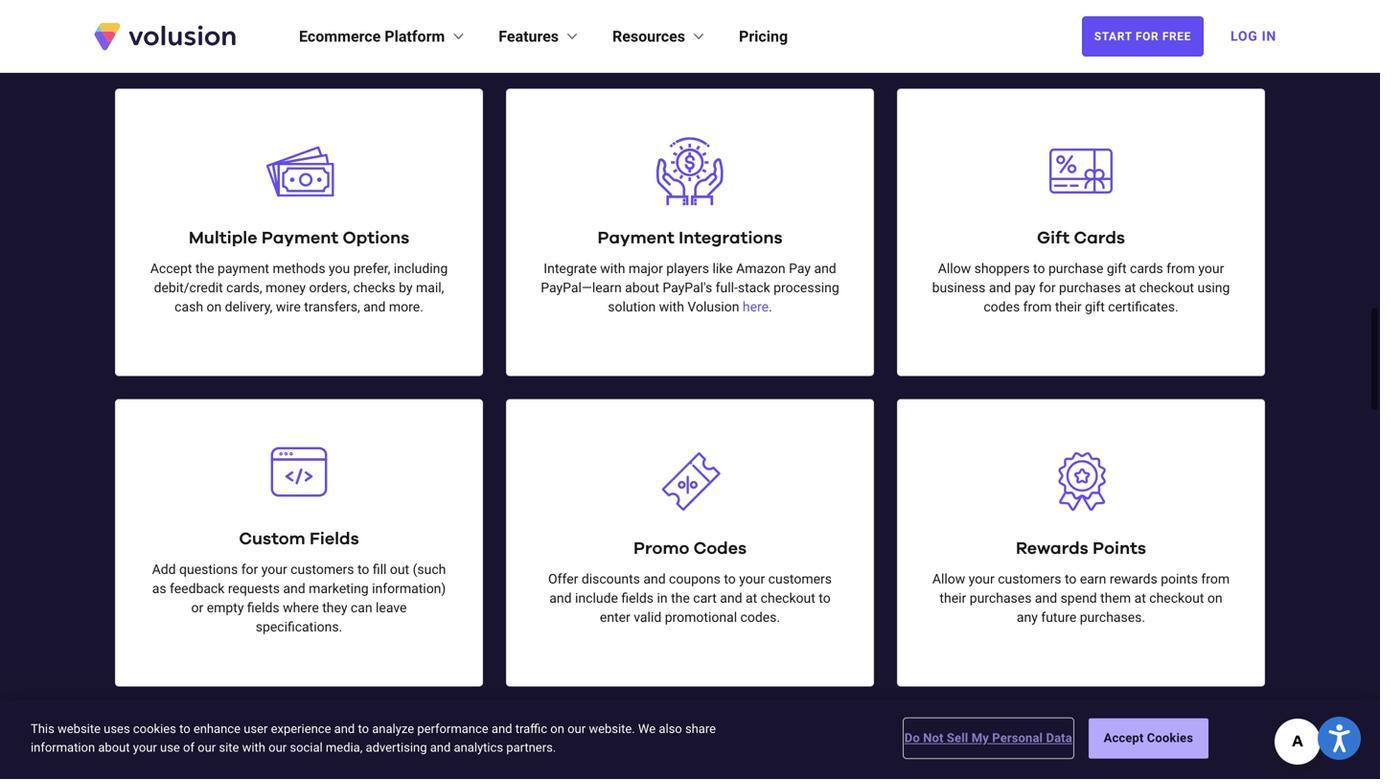 Task type: describe. For each thing, give the bounding box(es) containing it.
at for rewards points
[[1135, 591, 1147, 607]]

out
[[390, 562, 410, 578]]

enhance
[[194, 722, 241, 736]]

social
[[290, 741, 323, 755]]

spend
[[1061, 591, 1098, 607]]

this website uses cookies to enhance user experience and to analyze performance and traffic on our website. we also share information about your use of our site with our social media, advertising and analytics partners.
[[31, 722, 716, 755]]

accept cookies button
[[1089, 719, 1209, 759]]

purchases.
[[1080, 610, 1146, 626]]

fields inside offer discounts and coupons to your customers and include fields in the cart and at checkout to enter valid promotional codes.
[[622, 591, 654, 607]]

multiple
[[189, 230, 257, 247]]

gift cards
[[1038, 230, 1126, 247]]

for
[[1136, 30, 1160, 43]]

1 horizontal spatial with
[[601, 261, 626, 277]]

user
[[244, 722, 268, 736]]

customers inside offer discounts and coupons to your customers and include fields in the cart and at checkout to enter valid promotional codes.
[[769, 572, 832, 587]]

cards
[[1131, 261, 1164, 277]]

do not sell my personal data
[[905, 731, 1073, 746]]

(such
[[413, 562, 446, 578]]

delivery,
[[225, 299, 273, 315]]

accept for accept the payment methods you prefer, including debit/credit cards, money orders, checks by mail, cash on delivery, wire transfers, and more.
[[150, 261, 192, 277]]

integrate with major players like amazon pay and paypal—learn about paypal's full-stack processing solution with volusion
[[541, 261, 840, 315]]

solution
[[608, 299, 656, 315]]

on for rewards points
[[1208, 591, 1223, 607]]

debit/credit
[[154, 280, 223, 296]]

payment integrations
[[598, 230, 783, 247]]

not
[[924, 731, 944, 746]]

offer
[[549, 572, 579, 587]]

where
[[283, 600, 319, 616]]

in
[[657, 591, 668, 607]]

points
[[1093, 540, 1147, 558]]

data
[[1047, 731, 1073, 746]]

add questions for your customers to fill out (such as feedback requests and marketing information) or empty fields where they can leave specifications.
[[152, 562, 446, 635]]

2 horizontal spatial our
[[568, 722, 586, 736]]

partners.
[[507, 741, 556, 755]]

and up the media, at the left bottom of page
[[334, 722, 355, 736]]

website.
[[589, 722, 636, 736]]

we
[[639, 722, 656, 736]]

custom fields
[[239, 531, 359, 548]]

using
[[1198, 280, 1231, 296]]

your inside this website uses cookies to enhance user experience and to analyze performance and traffic on our website. we also share information about your use of our site with our social media, advertising and analytics partners.
[[133, 741, 157, 755]]

offer discounts and coupons to your customers and include fields in the cart and at checkout to enter valid promotional codes.
[[549, 572, 832, 626]]

advertising
[[366, 741, 427, 755]]

specifications.
[[256, 619, 343, 635]]

accept the payment methods you prefer, including debit/credit cards, money orders, checks by mail, cash on delivery, wire transfers, and more.
[[150, 261, 448, 315]]

accept cookies
[[1104, 731, 1194, 746]]

about inside this website uses cookies to enhance user experience and to analyze performance and traffic on our website. we also share information about your use of our site with our social media, advertising and analytics partners.
[[98, 741, 130, 755]]

points
[[1161, 572, 1199, 587]]

more.
[[389, 299, 424, 315]]

here link
[[743, 299, 769, 315]]

and inside add questions for your customers to fill out (such as feedback requests and marketing information) or empty fields where they can leave specifications.
[[283, 581, 306, 597]]

their inside allow shoppers to purchase gift cards from your business and pay for purchases at checkout using codes from their gift certificates.
[[1056, 299, 1082, 315]]

media,
[[326, 741, 363, 755]]

with inside this website uses cookies to enhance user experience and to analyze performance and traffic on our website. we also share information about your use of our site with our social media, advertising and analytics partners.
[[242, 741, 266, 755]]

options
[[343, 230, 410, 247]]

about inside "integrate with major players like amazon pay and paypal—learn about paypal's full-stack processing solution with volusion"
[[625, 280, 660, 296]]

1 vertical spatial gift
[[1086, 299, 1106, 315]]

certificates.
[[1109, 299, 1179, 315]]

orders,
[[309, 280, 350, 296]]

ecommerce platform button
[[299, 25, 468, 48]]

and down performance
[[430, 741, 451, 755]]

promo
[[634, 540, 690, 558]]

site
[[219, 741, 239, 755]]

purchases inside allow shoppers to purchase gift cards from your business and pay for purchases at checkout using codes from their gift certificates.
[[1060, 280, 1122, 296]]

for inside allow shoppers to purchase gift cards from your business and pay for purchases at checkout using codes from their gift certificates.
[[1040, 280, 1056, 296]]

cash
[[175, 299, 203, 315]]

empty
[[207, 600, 244, 616]]

you
[[329, 261, 350, 277]]

checks
[[353, 280, 396, 296]]

cart
[[694, 591, 717, 607]]

ecommerce platform
[[299, 27, 445, 46]]

and inside allow your customers to earn rewards points from their purchases and spend them at checkout on any future purchases.
[[1036, 591, 1058, 607]]

and inside allow shoppers to purchase gift cards from your business and pay for purchases at checkout using codes from their gift certificates.
[[989, 280, 1012, 296]]

paypal's
[[663, 280, 713, 296]]

they
[[322, 600, 348, 616]]

leave
[[376, 600, 407, 616]]

multiple payment options
[[189, 230, 410, 247]]

pay
[[789, 261, 811, 277]]

website
[[58, 722, 101, 736]]

1 horizontal spatial our
[[269, 741, 287, 755]]

methods
[[273, 261, 326, 277]]

this
[[31, 722, 54, 736]]

shoppers
[[975, 261, 1031, 277]]

on for multiple payment options
[[207, 299, 222, 315]]

customers inside add questions for your customers to fill out (such as feedback requests and marketing information) or empty fields where they can leave specifications.
[[291, 562, 354, 578]]

1 horizontal spatial from
[[1167, 261, 1196, 277]]

rewards
[[1110, 572, 1158, 587]]

at for gift cards
[[1125, 280, 1137, 296]]

the inside offer discounts and coupons to your customers and include fields in the cart and at checkout to enter valid promotional codes.
[[671, 591, 690, 607]]

log in
[[1231, 28, 1277, 44]]

also
[[659, 722, 683, 736]]

their inside allow your customers to earn rewards points from their purchases and spend them at checkout on any future purchases.
[[940, 591, 967, 607]]

paypal—learn
[[541, 280, 622, 296]]

and inside the accept the payment methods you prefer, including debit/credit cards, money orders, checks by mail, cash on delivery, wire transfers, and more.
[[364, 299, 386, 315]]

share
[[686, 722, 716, 736]]

them
[[1101, 591, 1132, 607]]

your inside add questions for your customers to fill out (such as feedback requests and marketing information) or empty fields where they can leave specifications.
[[262, 562, 287, 578]]

cards,
[[226, 280, 262, 296]]

do not sell my personal data button
[[905, 720, 1073, 758]]



Task type: locate. For each thing, give the bounding box(es) containing it.
and left traffic
[[492, 722, 513, 736]]

1 horizontal spatial about
[[625, 280, 660, 296]]

the right the in
[[671, 591, 690, 607]]

customers down rewards
[[998, 572, 1062, 587]]

from
[[1167, 261, 1196, 277], [1024, 299, 1052, 315], [1202, 572, 1230, 587]]

customers up codes.
[[769, 572, 832, 587]]

start for free
[[1095, 30, 1192, 43]]

checkout inside allow your customers to earn rewards points from their purchases and spend them at checkout on any future purchases.
[[1150, 591, 1205, 607]]

1 horizontal spatial purchases
[[1060, 280, 1122, 296]]

1 horizontal spatial fields
[[622, 591, 654, 607]]

gift down purchase at the right top
[[1086, 299, 1106, 315]]

payment
[[218, 261, 269, 277]]

2 horizontal spatial customers
[[998, 572, 1062, 587]]

volusion
[[688, 299, 740, 315]]

at inside allow your customers to earn rewards points from their purchases and spend them at checkout on any future purchases.
[[1135, 591, 1147, 607]]

with left the "major"
[[601, 261, 626, 277]]

our right of
[[198, 741, 216, 755]]

and inside "integrate with major players like amazon pay and paypal—learn about paypal's full-stack processing solution with volusion"
[[815, 261, 837, 277]]

checkout down points
[[1150, 591, 1205, 607]]

our left website.
[[568, 722, 586, 736]]

on inside the accept the payment methods you prefer, including debit/credit cards, money orders, checks by mail, cash on delivery, wire transfers, and more.
[[207, 299, 222, 315]]

0 vertical spatial purchases
[[1060, 280, 1122, 296]]

1 horizontal spatial accept
[[1104, 731, 1144, 746]]

mail,
[[416, 280, 444, 296]]

cards
[[1075, 230, 1126, 247]]

checkout for gift cards
[[1140, 280, 1195, 296]]

our left social
[[269, 741, 287, 755]]

sell
[[947, 731, 969, 746]]

with down user
[[242, 741, 266, 755]]

0 horizontal spatial the
[[195, 261, 214, 277]]

0 vertical spatial for
[[1040, 280, 1056, 296]]

0 vertical spatial gift
[[1107, 261, 1127, 277]]

2 payment from the left
[[598, 230, 675, 247]]

0 horizontal spatial for
[[241, 562, 258, 578]]

from right 'cards'
[[1167, 261, 1196, 277]]

payment up methods
[[262, 230, 339, 247]]

uses
[[104, 722, 130, 736]]

0 horizontal spatial on
[[207, 299, 222, 315]]

customers inside allow your customers to earn rewards points from their purchases and spend them at checkout on any future purchases.
[[998, 572, 1062, 587]]

or
[[191, 600, 204, 616]]

for up requests
[[241, 562, 258, 578]]

by
[[399, 280, 413, 296]]

any
[[1017, 610, 1038, 626]]

at
[[1125, 280, 1137, 296], [746, 591, 758, 607], [1135, 591, 1147, 607]]

1 vertical spatial allow
[[933, 572, 966, 587]]

purchases down purchase at the right top
[[1060, 280, 1122, 296]]

rewards points
[[1017, 540, 1147, 558]]

0 vertical spatial with
[[601, 261, 626, 277]]

as
[[152, 581, 166, 597]]

log
[[1231, 28, 1259, 44]]

information)
[[372, 581, 446, 597]]

accept for accept cookies
[[1104, 731, 1144, 746]]

about down the "major"
[[625, 280, 660, 296]]

allow for gift cards
[[939, 261, 972, 277]]

0 vertical spatial accept
[[150, 261, 192, 277]]

with down paypal's
[[660, 299, 685, 315]]

resources button
[[613, 25, 709, 48]]

feedback
[[170, 581, 225, 597]]

2 horizontal spatial with
[[660, 299, 685, 315]]

1 vertical spatial about
[[98, 741, 130, 755]]

and down checks
[[364, 299, 386, 315]]

your inside allow shoppers to purchase gift cards from your business and pay for purchases at checkout using codes from their gift certificates.
[[1199, 261, 1225, 277]]

and down offer
[[550, 591, 572, 607]]

log in link
[[1220, 15, 1289, 58]]

.
[[769, 299, 773, 315]]

to inside add questions for your customers to fill out (such as feedback requests and marketing information) or empty fields where they can leave specifications.
[[358, 562, 370, 578]]

fields up the valid
[[622, 591, 654, 607]]

0 horizontal spatial about
[[98, 741, 130, 755]]

from inside allow your customers to earn rewards points from their purchases and spend them at checkout on any future purchases.
[[1202, 572, 1230, 587]]

start
[[1095, 30, 1133, 43]]

payment up the "major"
[[598, 230, 675, 247]]

allow
[[939, 261, 972, 277], [933, 572, 966, 587]]

ecommerce
[[299, 27, 381, 46]]

analytics
[[454, 741, 504, 755]]

2 horizontal spatial from
[[1202, 572, 1230, 587]]

to inside allow shoppers to purchase gift cards from your business and pay for purchases at checkout using codes from their gift certificates.
[[1034, 261, 1046, 277]]

cookies
[[133, 722, 176, 736]]

and up future
[[1036, 591, 1058, 607]]

our
[[568, 722, 586, 736], [198, 741, 216, 755], [269, 741, 287, 755]]

0 horizontal spatial with
[[242, 741, 266, 755]]

features
[[499, 27, 559, 46]]

checkout for rewards points
[[1150, 591, 1205, 607]]

add
[[152, 562, 176, 578]]

on inside this website uses cookies to enhance user experience and to analyze performance and traffic on our website. we also share information about your use of our site with our social media, advertising and analytics partners.
[[551, 722, 565, 736]]

prefer,
[[354, 261, 391, 277]]

0 horizontal spatial gift
[[1086, 299, 1106, 315]]

0 vertical spatial the
[[195, 261, 214, 277]]

analyze
[[372, 722, 414, 736]]

0 vertical spatial their
[[1056, 299, 1082, 315]]

your inside allow your customers to earn rewards points from their purchases and spend them at checkout on any future purchases.
[[969, 572, 995, 587]]

1 horizontal spatial their
[[1056, 299, 1082, 315]]

and up where
[[283, 581, 306, 597]]

1 payment from the left
[[262, 230, 339, 247]]

0 horizontal spatial from
[[1024, 299, 1052, 315]]

traffic
[[516, 722, 548, 736]]

allow inside allow shoppers to purchase gift cards from your business and pay for purchases at checkout using codes from their gift certificates.
[[939, 261, 972, 277]]

1 horizontal spatial for
[[1040, 280, 1056, 296]]

allow for rewards points
[[933, 572, 966, 587]]

at up codes.
[[746, 591, 758, 607]]

at up certificates. on the top of the page
[[1125, 280, 1137, 296]]

marketing
[[309, 581, 369, 597]]

fields down requests
[[247, 600, 280, 616]]

custom
[[239, 531, 306, 548]]

1 vertical spatial their
[[940, 591, 967, 607]]

enter
[[600, 610, 631, 626]]

earn
[[1081, 572, 1107, 587]]

customers up marketing
[[291, 562, 354, 578]]

0 horizontal spatial their
[[940, 591, 967, 607]]

1 vertical spatial for
[[241, 562, 258, 578]]

and up codes
[[989, 280, 1012, 296]]

codes
[[984, 299, 1021, 315]]

0 vertical spatial allow
[[939, 261, 972, 277]]

1 horizontal spatial gift
[[1107, 261, 1127, 277]]

0 horizontal spatial customers
[[291, 562, 354, 578]]

use
[[160, 741, 180, 755]]

discounts
[[582, 572, 640, 587]]

privacy alert dialog
[[0, 701, 1381, 780]]

and right cart
[[720, 591, 743, 607]]

purchases inside allow your customers to earn rewards points from their purchases and spend them at checkout on any future purchases.
[[970, 591, 1032, 607]]

their
[[1056, 299, 1082, 315], [940, 591, 967, 607]]

1 horizontal spatial customers
[[769, 572, 832, 587]]

checkout inside offer discounts and coupons to your customers and include fields in the cart and at checkout to enter valid promotional codes.
[[761, 591, 816, 607]]

1 horizontal spatial on
[[551, 722, 565, 736]]

stack
[[738, 280, 771, 296]]

the
[[195, 261, 214, 277], [671, 591, 690, 607]]

accept inside the accept the payment methods you prefer, including debit/credit cards, money orders, checks by mail, cash on delivery, wire transfers, and more.
[[150, 261, 192, 277]]

0 vertical spatial on
[[207, 299, 222, 315]]

fields
[[310, 531, 359, 548]]

from right points
[[1202, 572, 1230, 587]]

accept inside button
[[1104, 731, 1144, 746]]

like
[[713, 261, 733, 277]]

the inside the accept the payment methods you prefer, including debit/credit cards, money orders, checks by mail, cash on delivery, wire transfers, and more.
[[195, 261, 214, 277]]

allow inside allow your customers to earn rewards points from their purchases and spend them at checkout on any future purchases.
[[933, 572, 966, 587]]

open accessibe: accessibility options, statement and help image
[[1329, 725, 1351, 753]]

promo codes
[[634, 540, 747, 558]]

0 vertical spatial about
[[625, 280, 660, 296]]

payment
[[262, 230, 339, 247], [598, 230, 675, 247]]

0 horizontal spatial payment
[[262, 230, 339, 247]]

accept left cookies
[[1104, 731, 1144, 746]]

fill
[[373, 562, 387, 578]]

your inside offer discounts and coupons to your customers and include fields in the cart and at checkout to enter valid promotional codes.
[[740, 572, 765, 587]]

0 horizontal spatial our
[[198, 741, 216, 755]]

customers
[[291, 562, 354, 578], [769, 572, 832, 587], [998, 572, 1062, 587]]

for
[[1040, 280, 1056, 296], [241, 562, 258, 578]]

the up debit/credit at the left top of the page
[[195, 261, 214, 277]]

checkout
[[1140, 280, 1195, 296], [761, 591, 816, 607], [1150, 591, 1205, 607]]

including
[[394, 261, 448, 277]]

free
[[1163, 30, 1192, 43]]

1 vertical spatial purchases
[[970, 591, 1032, 607]]

0 horizontal spatial purchases
[[970, 591, 1032, 607]]

at inside allow shoppers to purchase gift cards from your business and pay for purchases at checkout using codes from their gift certificates.
[[1125, 280, 1137, 296]]

pricing link
[[739, 25, 788, 48]]

processing
[[774, 280, 840, 296]]

1 vertical spatial accept
[[1104, 731, 1144, 746]]

0 horizontal spatial accept
[[150, 261, 192, 277]]

0 horizontal spatial fields
[[247, 600, 280, 616]]

about down uses
[[98, 741, 130, 755]]

and
[[815, 261, 837, 277], [989, 280, 1012, 296], [364, 299, 386, 315], [644, 572, 666, 587], [283, 581, 306, 597], [550, 591, 572, 607], [720, 591, 743, 607], [1036, 591, 1058, 607], [334, 722, 355, 736], [492, 722, 513, 736], [430, 741, 451, 755]]

for right pay at the right
[[1040, 280, 1056, 296]]

full-
[[716, 280, 738, 296]]

1 vertical spatial on
[[1208, 591, 1223, 607]]

for inside add questions for your customers to fill out (such as feedback requests and marketing information) or empty fields where they can leave specifications.
[[241, 562, 258, 578]]

here .
[[743, 299, 773, 315]]

at inside offer discounts and coupons to your customers and include fields in the cart and at checkout to enter valid promotional codes.
[[746, 591, 758, 607]]

start for free link
[[1082, 16, 1204, 57]]

2 vertical spatial with
[[242, 741, 266, 755]]

accept up debit/credit at the left top of the page
[[150, 261, 192, 277]]

1 vertical spatial from
[[1024, 299, 1052, 315]]

and up the in
[[644, 572, 666, 587]]

gift left 'cards'
[[1107, 261, 1127, 277]]

players
[[667, 261, 710, 277]]

1 vertical spatial with
[[660, 299, 685, 315]]

platform
[[385, 27, 445, 46]]

purchase
[[1049, 261, 1104, 277]]

purchases up any
[[970, 591, 1032, 607]]

checkout inside allow shoppers to purchase gift cards from your business and pay for purchases at checkout using codes from their gift certificates.
[[1140, 280, 1195, 296]]

to inside allow your customers to earn rewards points from their purchases and spend them at checkout on any future purchases.
[[1065, 572, 1077, 587]]

integrate
[[544, 261, 597, 277]]

1 horizontal spatial the
[[671, 591, 690, 607]]

allow your customers to earn rewards points from their purchases and spend them at checkout on any future purchases.
[[933, 572, 1230, 626]]

transfers,
[[304, 299, 360, 315]]

amazon
[[737, 261, 786, 277]]

2 vertical spatial on
[[551, 722, 565, 736]]

performance
[[417, 722, 489, 736]]

checkout up codes.
[[761, 591, 816, 607]]

money
[[266, 280, 306, 296]]

checkout down 'cards'
[[1140, 280, 1195, 296]]

1 horizontal spatial payment
[[598, 230, 675, 247]]

my
[[972, 731, 990, 746]]

1 vertical spatial the
[[671, 591, 690, 607]]

gift
[[1038, 230, 1070, 247]]

experience
[[271, 722, 331, 736]]

resources
[[613, 27, 686, 46]]

0 vertical spatial from
[[1167, 261, 1196, 277]]

include
[[575, 591, 618, 607]]

on inside allow your customers to earn rewards points from their purchases and spend them at checkout on any future purchases.
[[1208, 591, 1223, 607]]

2 vertical spatial from
[[1202, 572, 1230, 587]]

2 horizontal spatial on
[[1208, 591, 1223, 607]]

at down rewards
[[1135, 591, 1147, 607]]

and right pay
[[815, 261, 837, 277]]

from down pay at the right
[[1024, 299, 1052, 315]]

in
[[1263, 28, 1277, 44]]

fields inside add questions for your customers to fill out (such as feedback requests and marketing information) or empty fields where they can leave specifications.
[[247, 600, 280, 616]]



Task type: vqa. For each thing, say whether or not it's contained in the screenshot.


